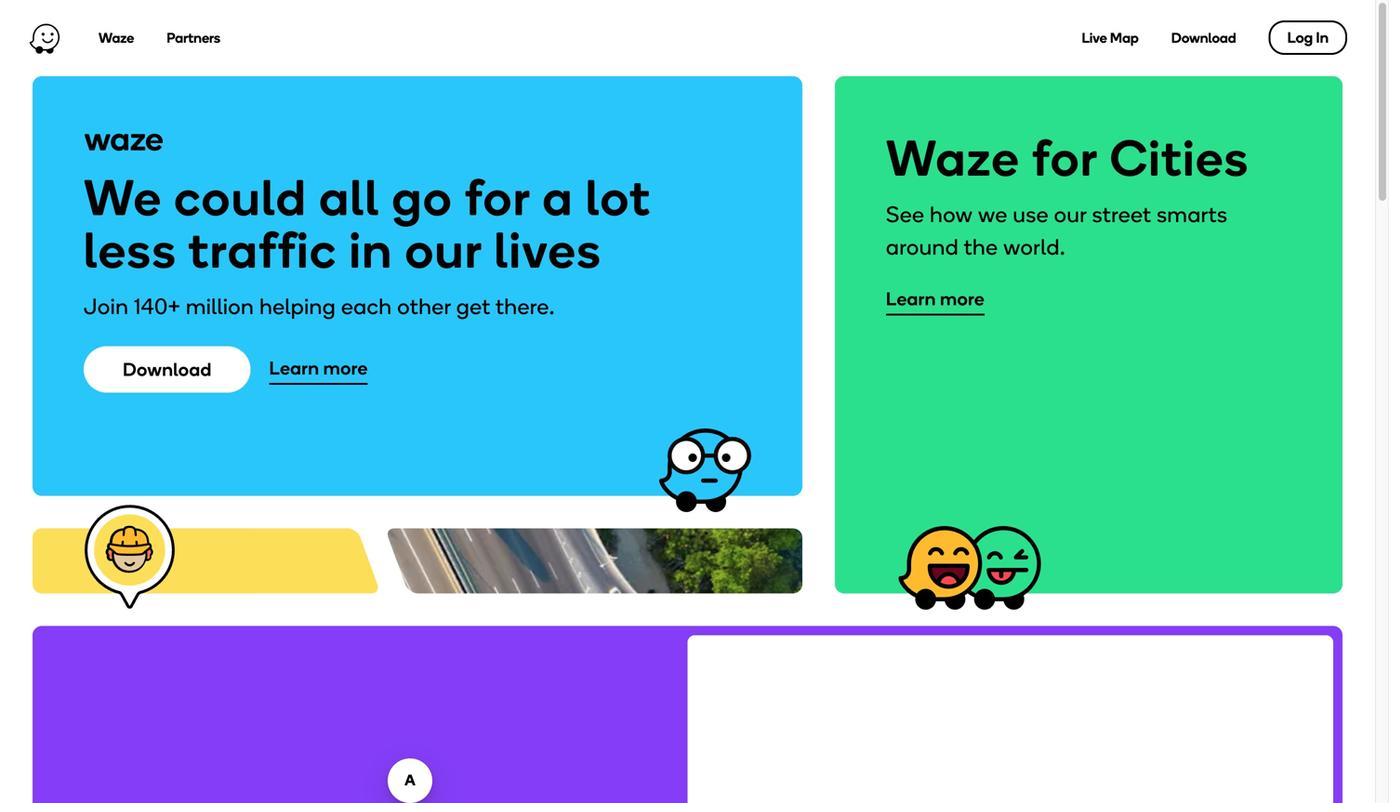 Task type: vqa. For each thing, say whether or not it's contained in the screenshot.
right our
yes



Task type: describe. For each thing, give the bounding box(es) containing it.
million
[[186, 293, 254, 320]]

in
[[1317, 29, 1329, 47]]

could
[[174, 167, 307, 228]]

street
[[1093, 201, 1152, 228]]

all
[[319, 167, 380, 228]]

1 horizontal spatial download link
[[1172, 30, 1237, 47]]

in
[[349, 220, 393, 280]]

more for learn more link to the bottom
[[324, 357, 368, 380]]

140+
[[134, 293, 180, 320]]

cities
[[1110, 128, 1250, 188]]

how
[[930, 201, 973, 228]]

log in link
[[1269, 21, 1348, 55]]

there.
[[496, 293, 555, 320]]

join 140+ million helping each other get there.
[[84, 293, 555, 320]]

world.
[[1004, 233, 1066, 260]]

see
[[886, 201, 925, 228]]

1 horizontal spatial learn more
[[886, 288, 985, 310]]

our inside we could all go for a lot less traffic in our lives
[[405, 220, 483, 280]]

home image
[[28, 23, 61, 54]]

for inside we could all go for a lot less traffic in our lives
[[465, 167, 531, 228]]

waze for cities
[[886, 128, 1250, 188]]

map
[[1111, 30, 1139, 47]]

0 vertical spatial learn
[[886, 288, 936, 310]]

live map link
[[1082, 30, 1139, 47]]

more for rightmost learn more link
[[941, 288, 985, 310]]

less
[[84, 220, 177, 280]]

see how we use our street smarts around the world.
[[886, 201, 1228, 260]]

live
[[1082, 30, 1108, 47]]

each
[[341, 293, 392, 320]]

log
[[1288, 29, 1314, 47]]

lot
[[586, 167, 651, 228]]

use
[[1013, 201, 1049, 228]]

download for right download link
[[1172, 30, 1237, 47]]

join
[[84, 293, 129, 320]]



Task type: locate. For each thing, give the bounding box(es) containing it.
helping
[[259, 293, 336, 320]]

more
[[941, 288, 985, 310], [324, 357, 368, 380]]

0 horizontal spatial download
[[123, 359, 212, 381]]

the
[[964, 233, 998, 260]]

get
[[457, 293, 491, 320]]

1 vertical spatial download
[[123, 359, 212, 381]]

download for download link to the left
[[123, 359, 212, 381]]

1 horizontal spatial more
[[941, 288, 985, 310]]

partners
[[167, 30, 220, 47]]

0 horizontal spatial learn more
[[269, 357, 368, 380]]

1 horizontal spatial learn
[[886, 288, 936, 310]]

waze for waze "link"
[[99, 30, 134, 47]]

live map
[[1082, 30, 1139, 47]]

0 vertical spatial waze
[[99, 30, 134, 47]]

0 horizontal spatial download link
[[84, 346, 251, 393]]

for left the a at left top
[[465, 167, 531, 228]]

our inside see how we use our street smarts around the world.
[[1055, 201, 1087, 228]]

1 vertical spatial waze
[[886, 128, 1021, 188]]

1 horizontal spatial learn more link
[[886, 287, 985, 314]]

waze
[[99, 30, 134, 47], [886, 128, 1021, 188]]

a
[[543, 167, 574, 228]]

log in
[[1288, 29, 1329, 47]]

1 vertical spatial more
[[324, 357, 368, 380]]

around
[[886, 233, 959, 260]]

download link down 140+
[[84, 346, 251, 393]]

waze up how
[[886, 128, 1021, 188]]

0 vertical spatial learn more link
[[886, 287, 985, 314]]

our right the use
[[1055, 201, 1087, 228]]

learn more link down join 140+ million helping each other get there.
[[269, 356, 368, 383]]

0 vertical spatial learn more
[[886, 288, 985, 310]]

learn more down the around
[[886, 288, 985, 310]]

0 horizontal spatial our
[[405, 220, 483, 280]]

1 horizontal spatial for
[[1033, 128, 1098, 188]]

learn
[[886, 288, 936, 310], [269, 357, 319, 380]]

learn more
[[886, 288, 985, 310], [269, 357, 368, 380]]

0 horizontal spatial learn more link
[[269, 356, 368, 383]]

learn more down join 140+ million helping each other get there.
[[269, 357, 368, 380]]

lives
[[495, 220, 602, 280]]

0 vertical spatial more
[[941, 288, 985, 310]]

traffic
[[188, 220, 337, 280]]

1 vertical spatial download link
[[84, 346, 251, 393]]

other
[[397, 293, 451, 320]]

we could all go for a lot less traffic in our lives
[[84, 167, 651, 280]]

0 vertical spatial download
[[1172, 30, 1237, 47]]

download down 140+
[[123, 359, 212, 381]]

more down the
[[941, 288, 985, 310]]

0 horizontal spatial learn
[[269, 357, 319, 380]]

1 vertical spatial learn more
[[269, 357, 368, 380]]

0 vertical spatial download link
[[1172, 30, 1237, 47]]

0 horizontal spatial more
[[324, 357, 368, 380]]

0 horizontal spatial for
[[465, 167, 531, 228]]

download link
[[1172, 30, 1237, 47], [84, 346, 251, 393]]

1 vertical spatial learn more link
[[269, 356, 368, 383]]

download inside download link
[[123, 359, 212, 381]]

go
[[392, 167, 453, 228]]

our
[[1055, 201, 1087, 228], [405, 220, 483, 280]]

0 horizontal spatial waze
[[99, 30, 134, 47]]

partners link
[[167, 30, 220, 47]]

learn more link down the around
[[886, 287, 985, 314]]

download link right 'map'
[[1172, 30, 1237, 47]]

waze right home image
[[99, 30, 134, 47]]

1 horizontal spatial our
[[1055, 201, 1087, 228]]

download right 'map'
[[1172, 30, 1237, 47]]

for
[[1033, 128, 1098, 188], [465, 167, 531, 228]]

we
[[84, 167, 162, 228]]

for up the use
[[1033, 128, 1098, 188]]

1 vertical spatial learn
[[269, 357, 319, 380]]

waze link
[[99, 30, 134, 47]]

our up other
[[405, 220, 483, 280]]

waze for waze for cities
[[886, 128, 1021, 188]]

smarts
[[1157, 201, 1228, 228]]

learn down helping
[[269, 357, 319, 380]]

download
[[1172, 30, 1237, 47], [123, 359, 212, 381]]

we
[[979, 201, 1008, 228]]

learn down the around
[[886, 288, 936, 310]]

1 horizontal spatial waze
[[886, 128, 1021, 188]]

learn more link
[[886, 287, 985, 314], [269, 356, 368, 383]]

1 horizontal spatial download
[[1172, 30, 1237, 47]]

more down each
[[324, 357, 368, 380]]



